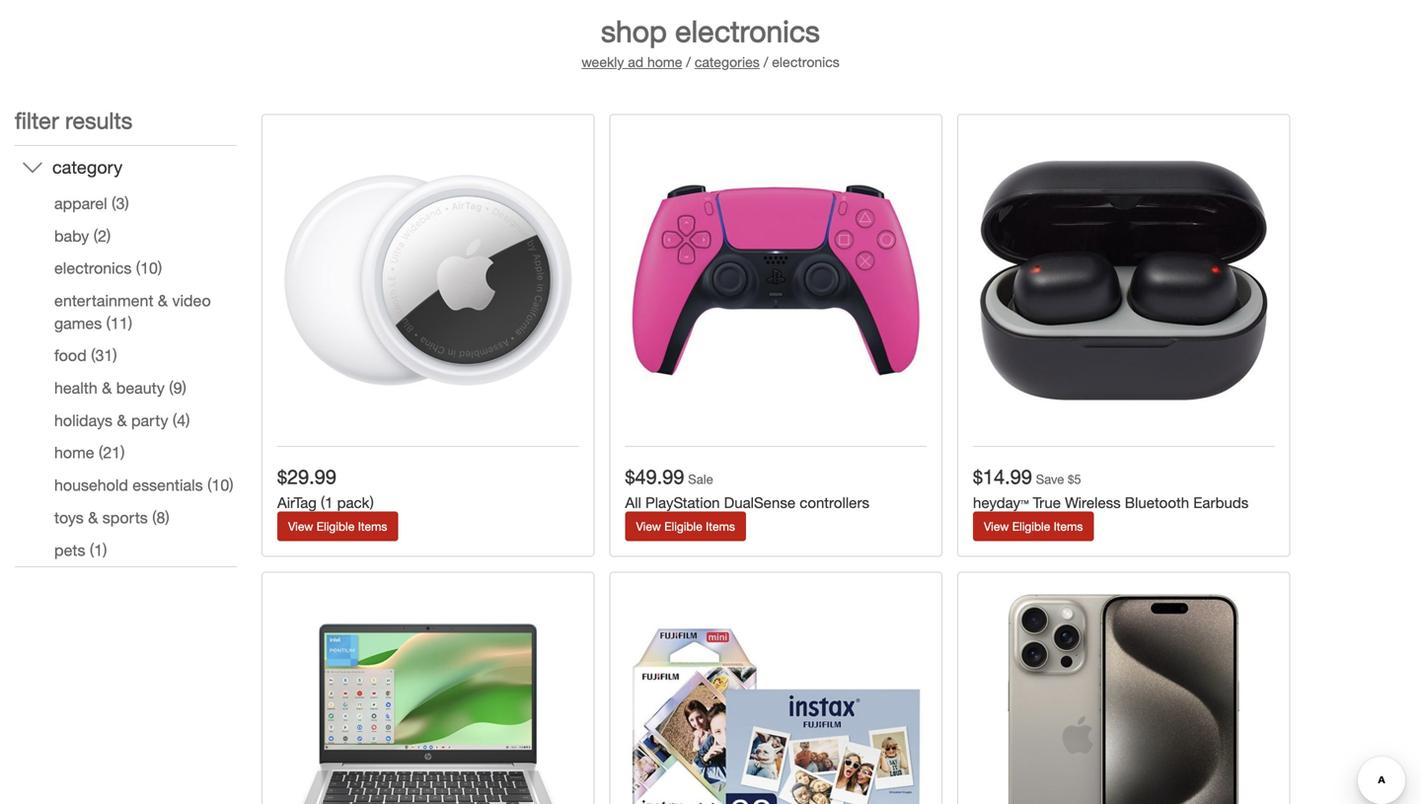Task type: locate. For each thing, give the bounding box(es) containing it.
all playstation dualsense controllers link
[[625, 494, 927, 512]]

sale
[[688, 471, 713, 487]]

3 view from the left
[[984, 519, 1009, 534]]

all playstation dualsense controllers image
[[625, 130, 927, 431]]

$29.99
[[277, 465, 337, 489]]

home right ad
[[648, 53, 683, 71]]

3 items from the left
[[1054, 519, 1083, 534]]

0 horizontal spatial /
[[686, 53, 691, 71]]

essentials
[[133, 476, 203, 495]]

&
[[158, 291, 168, 310], [102, 379, 112, 398], [117, 411, 127, 430], [88, 508, 98, 528]]

toys
[[54, 508, 84, 528]]

view down airtag
[[288, 519, 313, 534]]

2 eligible from the left
[[665, 519, 703, 534]]

$49.99 sale all playstation dualsense controllers view eligible items
[[625, 465, 870, 534]]

/ right categories link at the top
[[764, 53, 768, 71]]

health & beauty (9)
[[54, 379, 186, 398]]

1 horizontal spatial eligible
[[665, 519, 703, 534]]

electronics down "(2)"
[[54, 259, 132, 278]]

& right health at the top left of the page
[[102, 379, 112, 398]]

& for toys
[[88, 508, 98, 528]]

/ left categories link at the top
[[686, 53, 691, 71]]

chevron right image
[[23, 158, 42, 177]]

view
[[288, 519, 313, 534], [636, 519, 661, 534], [984, 519, 1009, 534]]

eligible down playstation
[[665, 519, 703, 534]]

0 horizontal spatial eligible
[[317, 519, 355, 534]]

2 view from the left
[[636, 519, 661, 534]]

(2)
[[93, 226, 111, 246]]

toys & sports (8)
[[54, 508, 170, 528]]

items down the true
[[1054, 519, 1083, 534]]

items
[[358, 519, 387, 534], [706, 519, 735, 534], [1054, 519, 1083, 534]]

0 vertical spatial (10)
[[136, 259, 162, 278]]

items down playstation
[[706, 519, 735, 534]]

apparel (3)
[[54, 194, 129, 213]]

& left "party"
[[117, 411, 127, 430]]

0 horizontal spatial view
[[288, 519, 313, 534]]

(10)
[[136, 259, 162, 278], [207, 476, 233, 495]]

iphone® 15 pro image
[[973, 588, 1275, 805]]

1 eligible from the left
[[317, 519, 355, 534]]

1 view from the left
[[288, 519, 313, 534]]

electronics up categories link at the top
[[675, 13, 820, 49]]

filter results
[[15, 107, 133, 134]]

0 horizontal spatial (10)
[[136, 259, 162, 278]]

1 horizontal spatial home
[[648, 53, 683, 71]]

$5
[[1068, 471, 1081, 487]]

1 horizontal spatial items
[[706, 519, 735, 534]]

party
[[131, 411, 168, 430]]

electronics (10)
[[54, 259, 162, 278]]

shop
[[601, 13, 667, 49]]

1 horizontal spatial /
[[764, 53, 768, 71]]

apparel
[[54, 194, 107, 213]]

earbuds
[[1194, 494, 1249, 512]]

0 vertical spatial home
[[648, 53, 683, 71]]

$29.99 airtag (1 pack) view eligible items
[[277, 465, 387, 534]]

& right toys
[[88, 508, 98, 528]]

items inside the $49.99 sale all playstation dualsense controllers view eligible items
[[706, 519, 735, 534]]

pets
[[54, 541, 85, 560]]

view down "all"
[[636, 519, 661, 534]]

home down holidays
[[54, 443, 94, 463]]

shop electronics weekly ad home / categories / electronics
[[582, 13, 840, 71]]

(4)
[[173, 411, 190, 430]]

electronics
[[675, 13, 820, 49], [772, 53, 840, 71], [54, 259, 132, 278]]

& left the 'video'
[[158, 291, 168, 310]]

(3)
[[112, 194, 129, 213]]

food
[[54, 346, 87, 365]]

all
[[625, 494, 641, 512]]

/
[[686, 53, 691, 71], [764, 53, 768, 71]]

2 items from the left
[[706, 519, 735, 534]]

(10) up entertainment & video games (11)
[[136, 259, 162, 278]]

(1)
[[90, 541, 107, 560]]

1 horizontal spatial view
[[636, 519, 661, 534]]

& for health
[[102, 379, 112, 398]]

beauty
[[116, 379, 165, 398]]

1 items from the left
[[358, 519, 387, 534]]

(21)
[[99, 443, 125, 463]]

& inside entertainment & video games (11)
[[158, 291, 168, 310]]

eligible down the true
[[1013, 519, 1051, 534]]

eligible
[[317, 519, 355, 534], [665, 519, 703, 534], [1013, 519, 1051, 534]]

electronics right categories link at the top
[[772, 53, 840, 71]]

controllers
[[800, 494, 870, 512]]

2 horizontal spatial view
[[984, 519, 1009, 534]]

view down heyday™
[[984, 519, 1009, 534]]

1 horizontal spatial (10)
[[207, 476, 233, 495]]

items inside '$14.99 save $5 heyday™ true wireless bluetooth earbuds view eligible items'
[[1054, 519, 1083, 534]]

(10) right essentials
[[207, 476, 233, 495]]

view inside "$29.99 airtag (1 pack) view eligible items"
[[288, 519, 313, 534]]

0 vertical spatial electronics
[[675, 13, 820, 49]]

3 eligible from the left
[[1013, 519, 1051, 534]]

eligible inside "$29.99 airtag (1 pack) view eligible items"
[[317, 519, 355, 534]]

playstation
[[646, 494, 720, 512]]

0 horizontal spatial home
[[54, 443, 94, 463]]

0 horizontal spatial items
[[358, 519, 387, 534]]

true
[[1033, 494, 1061, 512]]

items down pack)
[[358, 519, 387, 534]]

1 vertical spatial home
[[54, 443, 94, 463]]

2 horizontal spatial items
[[1054, 519, 1083, 534]]

pack)
[[337, 494, 374, 512]]

(1
[[321, 494, 333, 512]]

airtag
[[277, 494, 317, 512]]

heyday™
[[973, 494, 1029, 512]]

1 vertical spatial (10)
[[207, 476, 233, 495]]

category
[[52, 156, 123, 177]]

(11)
[[106, 314, 132, 333]]

home
[[648, 53, 683, 71], [54, 443, 94, 463]]

2 horizontal spatial eligible
[[1013, 519, 1051, 534]]

filter
[[15, 107, 59, 134]]

eligible down (1
[[317, 519, 355, 534]]

wireless
[[1065, 494, 1121, 512]]

$14.99
[[973, 465, 1032, 489]]



Task type: vqa. For each thing, say whether or not it's contained in the screenshot.
9
no



Task type: describe. For each thing, give the bounding box(es) containing it.
baby
[[54, 226, 89, 246]]

weekly
[[582, 53, 624, 71]]

food (31)
[[54, 346, 117, 365]]

eligible inside '$14.99 save $5 heyday™ true wireless bluetooth earbuds view eligible items'
[[1013, 519, 1051, 534]]

bluetooth
[[1125, 494, 1190, 512]]

heyday™ true wireless bluetooth earbuds image
[[973, 130, 1275, 431]]

games
[[54, 314, 102, 333]]

heyday™ true wireless bluetooth earbuds link
[[973, 494, 1275, 512]]

view inside the $49.99 sale all playstation dualsense controllers view eligible items
[[636, 519, 661, 534]]

dualsense
[[724, 494, 796, 512]]

ad
[[628, 53, 644, 71]]

baby (2)
[[54, 226, 111, 246]]

$49.99
[[625, 465, 684, 489]]

categories
[[695, 53, 760, 71]]

(8)
[[152, 508, 170, 528]]

save
[[1036, 471, 1064, 487]]

2 / from the left
[[764, 53, 768, 71]]

household essentials (10)
[[54, 476, 233, 495]]

view inside '$14.99 save $5 heyday™ true wireless bluetooth earbuds view eligible items'
[[984, 519, 1009, 534]]

2 vertical spatial electronics
[[54, 259, 132, 278]]

home (21)
[[54, 443, 125, 463]]

items inside "$29.99 airtag (1 pack) view eligible items"
[[358, 519, 387, 534]]

categories link
[[695, 53, 760, 71]]

hp 14" chromebook laptop image
[[277, 588, 579, 805]]

instax mini value pack film image
[[625, 588, 927, 805]]

sports
[[102, 508, 148, 528]]

(31)
[[91, 346, 117, 365]]

airtag (1 pack) link
[[277, 494, 579, 512]]

results
[[65, 107, 133, 134]]

(9)
[[169, 379, 186, 398]]

home inside shop electronics weekly ad home / categories / electronics
[[648, 53, 683, 71]]

health
[[54, 379, 97, 398]]

entertainment & video games (11)
[[54, 291, 211, 333]]

& for holidays
[[117, 411, 127, 430]]

& for entertainment
[[158, 291, 168, 310]]

weekly ad home link
[[582, 53, 683, 71]]

1 vertical spatial electronics
[[772, 53, 840, 71]]

holidays & party (4)
[[54, 411, 190, 430]]

pets (1)
[[54, 541, 107, 560]]

video
[[172, 291, 211, 310]]

airtag (1 pack) image
[[277, 130, 579, 431]]

entertainment
[[54, 291, 153, 310]]

1 / from the left
[[686, 53, 691, 71]]

eligible inside the $49.99 sale all playstation dualsense controllers view eligible items
[[665, 519, 703, 534]]

holidays
[[54, 411, 113, 430]]

household
[[54, 476, 128, 495]]

category button
[[15, 146, 237, 187]]

$14.99 save $5 heyday™ true wireless bluetooth earbuds view eligible items
[[973, 465, 1249, 534]]



